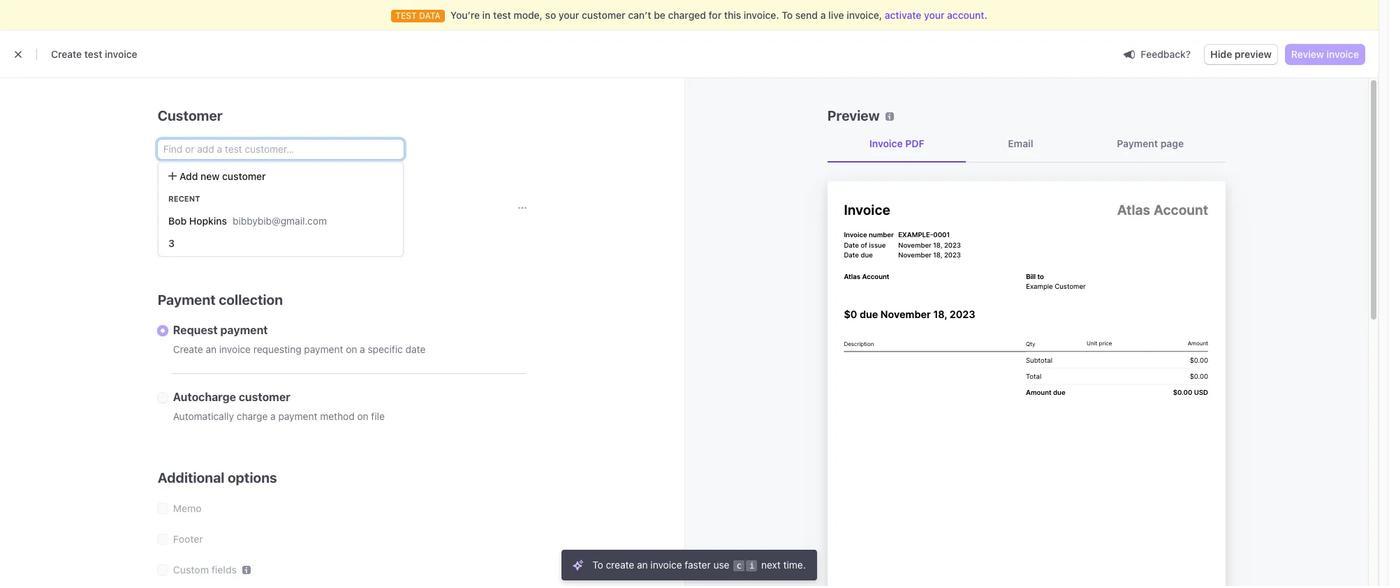 Task type: describe. For each thing, give the bounding box(es) containing it.
automatically
[[173, 411, 234, 423]]

activate your account link
[[885, 8, 985, 22]]

payment page
[[1117, 138, 1184, 150]]

payment inside autocharge customer automatically charge a payment method on file
[[278, 411, 318, 423]]

a inside autocharge customer automatically charge a payment method on file
[[271, 411, 276, 423]]

options
[[228, 470, 277, 486]]

0 vertical spatial a
[[821, 9, 826, 21]]

0 vertical spatial test
[[493, 9, 511, 21]]

time.
[[784, 560, 806, 572]]

1 horizontal spatial to
[[782, 9, 793, 21]]

0 horizontal spatial create
[[51, 48, 82, 60]]

hide
[[1211, 48, 1233, 60]]

collection
[[219, 292, 283, 308]]

on for customer
[[357, 411, 369, 423]]

hopkins
[[189, 215, 227, 227]]

file
[[371, 411, 385, 423]]

requesting
[[254, 344, 302, 356]]

recent
[[168, 194, 200, 203]]

be
[[654, 9, 666, 21]]

customer inside autocharge customer automatically charge a payment method on file
[[239, 391, 291, 404]]

bibbybib@gmail.com
[[233, 215, 327, 227]]

new
[[201, 170, 220, 182]]

fields
[[212, 565, 237, 576]]

review
[[1292, 48, 1325, 60]]

send
[[796, 9, 818, 21]]

request payment create an invoice requesting payment on a specific date
[[173, 324, 426, 356]]

payment for payment page
[[1117, 138, 1158, 150]]

1 vertical spatial payment
[[304, 344, 343, 356]]

add new customer
[[180, 170, 266, 182]]

an inside request payment create an invoice requesting payment on a specific date
[[206, 344, 217, 356]]

charged
[[668, 9, 706, 21]]

0 vertical spatial customer
[[582, 9, 626, 21]]

you're in test mode, so your customer can't be charged for this invoice. to send a live invoice, activate your account .
[[451, 9, 988, 21]]

1 horizontal spatial an
[[637, 560, 648, 572]]

invoice inside button
[[1327, 48, 1360, 60]]

hide preview button
[[1205, 45, 1278, 64]]

autocharge customer automatically charge a payment method on file
[[173, 391, 385, 423]]

add
[[180, 170, 198, 182]]

can't
[[628, 9, 652, 21]]

request
[[173, 324, 218, 337]]

mode,
[[514, 9, 543, 21]]

invoice,
[[847, 9, 883, 21]]

email
[[1008, 138, 1034, 150]]

invoice
[[870, 138, 903, 150]]

1 vertical spatial to
[[593, 560, 604, 572]]

.
[[985, 9, 988, 21]]

i next time.
[[749, 560, 806, 572]]



Task type: locate. For each thing, give the bounding box(es) containing it.
on left file
[[357, 411, 369, 423]]

preview
[[828, 108, 880, 124]]

on for payment
[[346, 344, 357, 356]]

activate
[[885, 9, 922, 21]]

feedback? button
[[1119, 44, 1197, 64]]

memo
[[173, 503, 202, 515]]

faster
[[685, 560, 711, 572]]

payment for payment collection
[[158, 292, 216, 308]]

3 button
[[159, 233, 403, 255]]

customer up the charge in the bottom left of the page
[[239, 391, 291, 404]]

1 your from the left
[[559, 9, 580, 21]]

1 horizontal spatial create
[[173, 344, 203, 356]]

create
[[51, 48, 82, 60], [173, 344, 203, 356]]

tab list
[[828, 126, 1226, 163]]

footer
[[173, 534, 203, 546]]

bob hopkins bibbybib@gmail.com
[[168, 215, 327, 227]]

additional options
[[158, 470, 277, 486]]

invoice.
[[744, 9, 780, 21]]

0 horizontal spatial payment
[[158, 292, 216, 308]]

on
[[346, 344, 357, 356], [357, 411, 369, 423]]

1 vertical spatial on
[[357, 411, 369, 423]]

2 horizontal spatial a
[[821, 9, 826, 21]]

invoice pdf
[[870, 138, 925, 150]]

on inside request payment create an invoice requesting payment on a specific date
[[346, 344, 357, 356]]

charge
[[237, 411, 268, 423]]

date
[[406, 344, 426, 356]]

3
[[168, 238, 175, 249]]

1 vertical spatial payment
[[158, 292, 216, 308]]

1 horizontal spatial test
[[493, 9, 511, 21]]

payment
[[220, 324, 268, 337], [304, 344, 343, 356], [278, 411, 318, 423]]

an down request
[[206, 344, 217, 356]]

customer right new
[[222, 170, 266, 182]]

payment right requesting
[[304, 344, 343, 356]]

to create an invoice faster use c
[[593, 560, 742, 572]]

0 horizontal spatial test
[[84, 48, 102, 60]]

0 horizontal spatial your
[[559, 9, 580, 21]]

0 vertical spatial create
[[51, 48, 82, 60]]

pdf
[[906, 138, 925, 150]]

page
[[1161, 138, 1184, 150]]

customer left can't
[[582, 9, 626, 21]]

custom
[[173, 565, 209, 576]]

method
[[320, 411, 355, 423]]

1 vertical spatial customer
[[222, 170, 266, 182]]

1 vertical spatial a
[[360, 344, 365, 356]]

on inside autocharge customer automatically charge a payment method on file
[[357, 411, 369, 423]]

customer
[[158, 108, 223, 124]]

0 vertical spatial an
[[206, 344, 217, 356]]

i
[[749, 561, 755, 572]]

0 horizontal spatial a
[[271, 411, 276, 423]]

recent button
[[159, 188, 403, 210]]

c
[[737, 561, 742, 572]]

payment
[[1117, 138, 1158, 150], [158, 292, 216, 308]]

to
[[782, 9, 793, 21], [593, 560, 604, 572]]

create
[[606, 560, 635, 572]]

0 vertical spatial payment
[[1117, 138, 1158, 150]]

preview
[[1235, 48, 1272, 60]]

1 vertical spatial create
[[173, 344, 203, 356]]

on left specific
[[346, 344, 357, 356]]

next
[[762, 560, 781, 572]]

2 vertical spatial customer
[[239, 391, 291, 404]]

a
[[821, 9, 826, 21], [360, 344, 365, 356], [271, 411, 276, 423]]

you're
[[451, 9, 480, 21]]

1 vertical spatial an
[[637, 560, 648, 572]]

0 vertical spatial to
[[782, 9, 793, 21]]

custom fields
[[173, 565, 237, 576]]

items
[[158, 200, 195, 216]]

your right "activate"
[[924, 9, 945, 21]]

a left live
[[821, 9, 826, 21]]

customer
[[582, 9, 626, 21], [222, 170, 266, 182], [239, 391, 291, 404]]

hide preview
[[1211, 48, 1272, 60]]

specific
[[368, 344, 403, 356]]

1 horizontal spatial a
[[360, 344, 365, 356]]

Find or add a test customer… text field
[[158, 140, 404, 159]]

add new customer button
[[159, 166, 403, 188]]

tab list containing invoice pdf
[[828, 126, 1226, 163]]

autocharge
[[173, 391, 236, 404]]

live
[[829, 9, 845, 21]]

account
[[948, 9, 985, 21]]

an
[[206, 344, 217, 356], [637, 560, 648, 572]]

to left the send
[[782, 9, 793, 21]]

2 vertical spatial a
[[271, 411, 276, 423]]

review invoice
[[1292, 48, 1360, 60]]

2 vertical spatial payment
[[278, 411, 318, 423]]

create inside request payment create an invoice requesting payment on a specific date
[[173, 344, 203, 356]]

0 vertical spatial payment
[[220, 324, 268, 337]]

to left create on the bottom left of the page
[[593, 560, 604, 572]]

review invoice button
[[1286, 45, 1365, 64]]

invoice inside request payment create an invoice requesting payment on a specific date
[[219, 344, 251, 356]]

a inside request payment create an invoice requesting payment on a specific date
[[360, 344, 365, 356]]

1 vertical spatial test
[[84, 48, 102, 60]]

additional
[[158, 470, 225, 486]]

for
[[709, 9, 722, 21]]

use
[[714, 560, 730, 572]]

this
[[724, 9, 742, 21]]

0 horizontal spatial an
[[206, 344, 217, 356]]

feedback?
[[1141, 48, 1191, 60]]

your right so
[[559, 9, 580, 21]]

so
[[545, 9, 556, 21]]

in
[[483, 9, 491, 21]]

an right create on the bottom left of the page
[[637, 560, 648, 572]]

invoice
[[105, 48, 137, 60], [1327, 48, 1360, 60], [219, 344, 251, 356], [651, 560, 682, 572]]

1 horizontal spatial payment
[[1117, 138, 1158, 150]]

0 horizontal spatial to
[[593, 560, 604, 572]]

bob
[[168, 215, 187, 227]]

2 your from the left
[[924, 9, 945, 21]]

a right the charge in the bottom left of the page
[[271, 411, 276, 423]]

payment down collection
[[220, 324, 268, 337]]

0 vertical spatial on
[[346, 344, 357, 356]]

payment left page
[[1117, 138, 1158, 150]]

create test invoice
[[51, 48, 137, 60]]

test
[[493, 9, 511, 21], [84, 48, 102, 60]]

payment left method
[[278, 411, 318, 423]]

a left specific
[[360, 344, 365, 356]]

customer inside button
[[222, 170, 266, 182]]

1 horizontal spatial your
[[924, 9, 945, 21]]

your
[[559, 9, 580, 21], [924, 9, 945, 21]]

payment collection
[[158, 292, 283, 308]]

payment up request
[[158, 292, 216, 308]]



Task type: vqa. For each thing, say whether or not it's contained in the screenshot.
Page
yes



